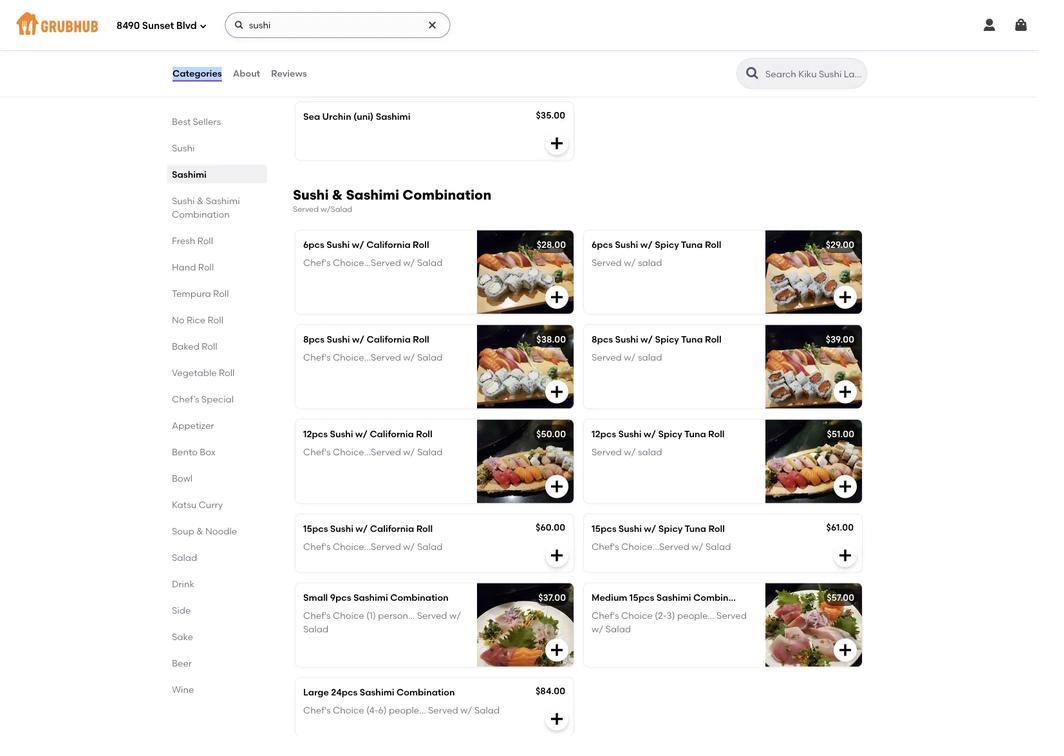 Task type: locate. For each thing, give the bounding box(es) containing it.
sushi for 12pcs sushi w/ california roll
[[330, 428, 353, 439]]

roll inside tab
[[213, 288, 229, 299]]

sashimi inside sushi & sashimi combination served w/salad
[[346, 186, 399, 203]]

0 horizontal spatial pcs
[[399, 42, 414, 53]]

california for 15pcs sushi w/ california roll
[[370, 523, 414, 534]]

chef's choice...served w/ salad down '15pcs sushi w/ spicy tuna roll'
[[592, 541, 731, 552]]

choice...served down '6pcs sushi w/ california roll'
[[333, 257, 401, 268]]

salad down 6pcs sushi w/ spicy tuna roll
[[638, 257, 662, 268]]

2 5 from the left
[[699, 42, 704, 53]]

people... for 6)
[[389, 705, 426, 716]]

sashimi up 3)
[[657, 592, 691, 603]]

katsu curry
[[172, 499, 223, 510]]

svg image for 15pcs sushi w/ california roll
[[549, 548, 565, 563]]

svg image
[[982, 17, 997, 33], [234, 20, 244, 30], [199, 22, 207, 30], [838, 67, 853, 82], [549, 135, 565, 151], [549, 290, 565, 305], [549, 384, 565, 400], [838, 384, 853, 400], [838, 479, 853, 494], [549, 642, 565, 658], [838, 642, 853, 658], [549, 711, 565, 727]]

2 horizontal spatial 15pcs
[[630, 592, 654, 603]]

1 horizontal spatial 15pcs
[[592, 523, 617, 534]]

chef's inside chef's choice (2-3) people... served w/ salad
[[592, 610, 619, 621]]

6pcs right $28.00
[[592, 239, 613, 250]]

chef's choice...served w/ salad for 15pcs sushi w/ california roll
[[303, 541, 443, 552]]

people... right 6) on the bottom left of the page
[[389, 705, 426, 716]]

15pcs
[[303, 523, 328, 534], [592, 523, 617, 534], [630, 592, 654, 603]]

$39.00
[[826, 334, 854, 345]]

sushi for 6pcs sushi w/ spicy tuna roll
[[615, 239, 638, 250]]

chef's up the medium
[[592, 541, 619, 552]]

w/
[[352, 239, 364, 250], [641, 239, 653, 250], [403, 257, 415, 268], [624, 257, 636, 268], [352, 334, 365, 345], [641, 334, 653, 345], [403, 352, 415, 363], [624, 352, 636, 363], [355, 428, 368, 439], [644, 428, 656, 439], [403, 447, 415, 458], [624, 447, 636, 458], [356, 523, 368, 534], [644, 523, 656, 534], [403, 541, 415, 552], [692, 541, 704, 552], [449, 610, 461, 621], [592, 623, 604, 634], [461, 705, 472, 716]]

side
[[172, 605, 191, 616]]

0 vertical spatial salad
[[638, 257, 662, 268]]

sashimi for sushi & sashimi combination
[[206, 195, 240, 206]]

wine
[[172, 684, 194, 695]]

about button
[[232, 50, 261, 97]]

tuna
[[681, 239, 703, 250], [681, 334, 703, 345], [684, 428, 706, 439], [685, 523, 706, 534]]

6pcs sushi w/ spicy tuna roll
[[592, 239, 721, 250]]

& inside sushi & sashimi combination served w/salad
[[332, 186, 343, 203]]

& for sushi & sashimi combination
[[197, 195, 204, 206]]

1 5 from the left
[[391, 42, 396, 53]]

choice down 24pcs
[[333, 705, 364, 716]]

california for 6pcs sushi w/ california roll
[[367, 239, 411, 250]]

large
[[303, 687, 329, 698]]

choice...served for 6pcs sushi w/ california roll
[[333, 257, 401, 268]]

salad down 8pcs sushi w/ spicy tuna roll
[[638, 352, 662, 363]]

beer
[[172, 657, 192, 668]]

hand roll
[[172, 261, 214, 272]]

& inside 'sushi & sashimi combination'
[[197, 195, 204, 206]]

tempura
[[172, 288, 211, 299]]

roll inside "tab"
[[202, 341, 217, 352]]

side tab
[[172, 603, 262, 617]]

chef's for 15pcs sushi w/ california roll
[[303, 541, 331, 552]]

1 horizontal spatial 5
[[699, 42, 704, 53]]

wine tab
[[172, 683, 262, 696]]

sushi for 6pcs sushi w/ california roll
[[327, 239, 350, 250]]

combination
[[403, 186, 491, 203], [172, 209, 230, 220], [390, 592, 449, 603], [693, 592, 752, 603], [397, 687, 455, 698]]

choice inside chef's choice (2-3) people... served w/ salad
[[621, 610, 653, 621]]

sushi for 15pcs sushi w/ california roll
[[330, 523, 353, 534]]

1 vertical spatial people...
[[389, 705, 426, 716]]

0 horizontal spatial 6pcs
[[303, 239, 324, 250]]

noodle
[[205, 525, 237, 536]]

served w/ salad down 8pcs sushi w/ spicy tuna roll
[[592, 352, 662, 363]]

svg image
[[1014, 17, 1029, 33], [427, 20, 438, 30], [838, 290, 853, 305], [549, 479, 565, 494], [549, 548, 565, 563], [838, 548, 853, 563]]

vegetable roll tab
[[172, 366, 262, 379]]

0 horizontal spatial 15pcs
[[303, 523, 328, 534]]

1 salad from the top
[[638, 257, 662, 268]]

1 8pcs from the left
[[303, 334, 325, 345]]

chef's down large
[[303, 705, 331, 716]]

15pcs for 15pcs sushi w/ spicy tuna roll
[[592, 523, 617, 534]]

served down 8pcs sushi w/ spicy tuna roll
[[592, 352, 622, 363]]

served right 3)
[[717, 610, 747, 621]]

chef's
[[303, 257, 331, 268], [303, 352, 331, 363], [303, 447, 331, 458], [303, 541, 331, 552], [592, 541, 619, 552], [303, 610, 331, 621], [592, 610, 619, 621], [303, 705, 331, 716]]

served right person...
[[417, 610, 447, 621]]

$61.00
[[827, 522, 854, 533]]

1 horizontal spatial 6pcs
[[592, 239, 613, 250]]

15pcs sushi w/ spicy tuna roll
[[592, 523, 725, 534]]

12pcs for 12pcs sushi w/ california roll
[[303, 428, 328, 439]]

salad for 6pcs
[[638, 257, 662, 268]]

sushi for 12pcs sushi w/ spicy tuna roll
[[618, 428, 642, 439]]

combination for large 24pcs sashimi combination
[[397, 687, 455, 698]]

8pcs sushi w/ spicy tuna roll image
[[766, 325, 862, 409]]

people... for 3)
[[677, 610, 715, 621]]

bowl
[[172, 473, 193, 484]]

sashimi inside 'sushi & sashimi combination'
[[206, 195, 240, 206]]

hand roll tab
[[172, 260, 262, 274]]

chef's down 12pcs sushi w/ california roll
[[303, 447, 331, 458]]

tuna for 8pcs sushi w/ spicy tuna roll
[[681, 334, 703, 345]]

tempura roll tab
[[172, 287, 262, 300]]

chef's down 8pcs sushi w/ california roll
[[303, 352, 331, 363]]

& up w/salad
[[332, 186, 343, 203]]

sushi tab
[[172, 141, 262, 155]]

& down the 'sashimi' tab
[[197, 195, 204, 206]]

5
[[391, 42, 396, 53], [699, 42, 704, 53]]

3)
[[667, 610, 675, 621]]

small
[[303, 592, 328, 603]]

& for soup & noodle
[[196, 525, 203, 536]]

chef's up 'small'
[[303, 541, 331, 552]]

1 horizontal spatial 8pcs
[[592, 334, 613, 345]]

choice
[[333, 610, 364, 621], [621, 610, 653, 621], [333, 705, 364, 716]]

2 vertical spatial salad
[[638, 447, 662, 458]]

choice down 9pcs
[[333, 610, 364, 621]]

chef's choice...served w/ salad down 15pcs sushi w/ california roll
[[303, 541, 443, 552]]

chef's inside chef's choice (1) person... served w/ salad
[[303, 610, 331, 621]]

3 served w/ salad from the top
[[592, 447, 662, 458]]

baked roll
[[172, 341, 217, 352]]

urchin
[[322, 111, 351, 122]]

sashimi down the 'sashimi' tab
[[206, 195, 240, 206]]

sashimi for eel  (unagi) sashimi 5 pcs
[[354, 42, 389, 53]]

6pcs
[[303, 239, 324, 250], [592, 239, 613, 250]]

fresh roll tab
[[172, 234, 262, 247]]

3 salad from the top
[[638, 447, 662, 458]]

chef's choice...served w/ salad
[[303, 257, 443, 268], [303, 352, 443, 363], [303, 447, 443, 458], [303, 541, 443, 552], [592, 541, 731, 552]]

0 horizontal spatial 5
[[391, 42, 396, 53]]

no rice roll tab
[[172, 313, 262, 326]]

choice...served for 12pcs sushi w/ california roll
[[333, 447, 401, 458]]

15pcs sushi w/ california roll
[[303, 523, 433, 534]]

served down 12pcs sushi w/ spicy tuna roll at the bottom right of the page
[[592, 447, 622, 458]]

choice...served down 8pcs sushi w/ california roll
[[333, 352, 401, 363]]

0 vertical spatial served w/ salad
[[592, 257, 662, 268]]

no rice roll
[[172, 314, 223, 325]]

no
[[172, 314, 185, 325]]

sushi for 8pcs sushi w/ california roll
[[327, 334, 350, 345]]

bento
[[172, 446, 198, 457]]

choice...served down '15pcs sushi w/ spicy tuna roll'
[[621, 541, 690, 552]]

5 right (unagi)
[[391, 42, 396, 53]]

soup
[[172, 525, 194, 536]]

pcs
[[399, 42, 414, 53], [707, 42, 722, 53]]

piece
[[303, 60, 327, 71]]

chef's choice...served w/ salad down '6pcs sushi w/ california roll'
[[303, 257, 443, 268]]

pcs for octopus (taco) sashimi 5 pcs
[[707, 42, 722, 53]]

Search Kiku Sushi Larchmont search field
[[764, 68, 863, 80]]

0 horizontal spatial 12pcs
[[303, 428, 328, 439]]

sushi for 8pcs sushi w/ spicy tuna roll
[[615, 334, 639, 345]]

chef's for small 9pcs sashimi combination
[[303, 610, 331, 621]]

5 right the (taco)
[[699, 42, 704, 53]]

& for sushi & sashimi combination served w/salad
[[332, 186, 343, 203]]

1 horizontal spatial people...
[[677, 610, 715, 621]]

1 served w/ salad from the top
[[592, 257, 662, 268]]

2 12pcs from the left
[[592, 428, 616, 439]]

people... inside chef's choice (2-3) people... served w/ salad
[[677, 610, 715, 621]]

bowl tab
[[172, 471, 262, 485]]

served down 6pcs sushi w/ spicy tuna roll
[[592, 257, 622, 268]]

0 horizontal spatial people...
[[389, 705, 426, 716]]

search icon image
[[745, 66, 760, 81]]

6pcs down w/salad
[[303, 239, 324, 250]]

1 vertical spatial served w/ salad
[[592, 352, 662, 363]]

main navigation navigation
[[0, 0, 1039, 50]]

0 vertical spatial people...
[[677, 610, 715, 621]]

choice...served for 15pcs sushi w/ california roll
[[333, 541, 401, 552]]

salad
[[638, 257, 662, 268], [638, 352, 662, 363], [638, 447, 662, 458]]

6pcs sushi w/ spicy tuna roll image
[[766, 230, 862, 314]]

2 8pcs from the left
[[592, 334, 613, 345]]

tuna for 6pcs sushi w/ spicy tuna roll
[[681, 239, 703, 250]]

people... right 3)
[[677, 610, 715, 621]]

1 6pcs from the left
[[303, 239, 324, 250]]

chef's choice (2-3) people... served w/ salad
[[592, 610, 747, 634]]

octopus (taco) sashimi 5 pcs
[[592, 42, 722, 53]]

soup & noodle
[[172, 525, 237, 536]]

sashimi right the (taco)
[[662, 42, 697, 53]]

2 pcs from the left
[[707, 42, 722, 53]]

served inside chef's choice (1) person... served w/ salad
[[417, 610, 447, 621]]

california for 12pcs sushi w/ california roll
[[370, 428, 414, 439]]

choice...served down 15pcs sushi w/ california roll
[[333, 541, 401, 552]]

soup & noodle tab
[[172, 524, 262, 538]]

1 horizontal spatial 12pcs
[[592, 428, 616, 439]]

combination for small 9pcs sashimi combination
[[390, 592, 449, 603]]

sashimi right (uni)
[[376, 111, 411, 122]]

served w/ salad down 12pcs sushi w/ spicy tuna roll at the bottom right of the page
[[592, 447, 662, 458]]

$38.00
[[537, 334, 566, 345]]

choice left (2-
[[621, 610, 653, 621]]

$35.00
[[536, 109, 565, 120]]

beer tab
[[172, 656, 262, 670]]

w/ inside chef's choice (1) person... served w/ salad
[[449, 610, 461, 621]]

bento box tab
[[172, 445, 262, 458]]

reviews button
[[270, 50, 308, 97]]

of
[[330, 60, 338, 71]]

8pcs
[[303, 334, 325, 345], [592, 334, 613, 345]]

chef's for 6pcs sushi w/ california roll
[[303, 257, 331, 268]]

sashimi up 'sushi & sashimi combination'
[[172, 169, 207, 180]]

sashimi up the fish.
[[354, 42, 389, 53]]

chef's
[[172, 393, 199, 404]]

salad down 12pcs sushi w/ spicy tuna roll at the bottom right of the page
[[638, 447, 662, 458]]

person...
[[378, 610, 415, 621]]

chef's down '6pcs sushi w/ california roll'
[[303, 257, 331, 268]]

combination inside sushi & sashimi combination served w/salad
[[403, 186, 491, 203]]

katsu
[[172, 499, 197, 510]]

1 pcs from the left
[[399, 42, 414, 53]]

2 served w/ salad from the top
[[592, 352, 662, 363]]

0 horizontal spatial 8pcs
[[303, 334, 325, 345]]

chef's for medium 15pcs sashimi combination
[[592, 610, 619, 621]]

served w/ salad for 8pcs
[[592, 352, 662, 363]]

sashimi up w/salad
[[346, 186, 399, 203]]

roll
[[197, 235, 213, 246], [413, 239, 429, 250], [705, 239, 721, 250], [198, 261, 214, 272], [213, 288, 229, 299], [208, 314, 223, 325], [413, 334, 429, 345], [705, 334, 722, 345], [202, 341, 217, 352], [219, 367, 235, 378], [416, 428, 433, 439], [708, 428, 725, 439], [416, 523, 433, 534], [709, 523, 725, 534]]

choice...served
[[333, 257, 401, 268], [333, 352, 401, 363], [333, 447, 401, 458], [333, 541, 401, 552], [621, 541, 690, 552]]

1 12pcs from the left
[[303, 428, 328, 439]]

1 horizontal spatial pcs
[[707, 42, 722, 53]]

(1)
[[366, 610, 376, 621]]

8490 sunset blvd
[[117, 20, 197, 32]]

chef's down the medium
[[592, 610, 619, 621]]

sunset
[[142, 20, 174, 32]]

sashimi up (1)
[[353, 592, 388, 603]]

choice inside chef's choice (1) person... served w/ salad
[[333, 610, 364, 621]]

5 for eel  (unagi) sashimi 5 pcs
[[391, 42, 396, 53]]

drink tab
[[172, 577, 262, 590]]

chef's down 'small'
[[303, 610, 331, 621]]

chef's choice...served w/ salad down 12pcs sushi w/ california roll
[[303, 447, 443, 458]]

blvd
[[176, 20, 197, 32]]

&
[[332, 186, 343, 203], [197, 195, 204, 206], [196, 525, 203, 536]]

chef's choice...served w/ salad down 8pcs sushi w/ california roll
[[303, 352, 443, 363]]

6pcs for 6pcs sushi w/ spicy tuna roll
[[592, 239, 613, 250]]

medium
[[592, 592, 628, 603]]

12pcs for 12pcs sushi w/ spicy tuna roll
[[592, 428, 616, 439]]

& inside tab
[[196, 525, 203, 536]]

appetizer
[[172, 420, 214, 431]]

served w/ salad down 6pcs sushi w/ spicy tuna roll
[[592, 257, 662, 268]]

served inside sushi & sashimi combination served w/salad
[[293, 204, 319, 214]]

1 vertical spatial salad
[[638, 352, 662, 363]]

12pcs sushi w/ california roll image
[[477, 420, 574, 503]]

$16.00
[[538, 40, 565, 51]]

$84.00
[[536, 685, 565, 696]]

medium 15pcs sashimi combination image
[[766, 583, 862, 667]]

served left w/salad
[[293, 204, 319, 214]]

$51.00
[[827, 428, 854, 439]]

served w/ salad
[[592, 257, 662, 268], [592, 352, 662, 363], [592, 447, 662, 458]]

chef's for 15pcs sushi w/ spicy tuna roll
[[592, 541, 619, 552]]

choice...served down 12pcs sushi w/ california roll
[[333, 447, 401, 458]]

sushi for 15pcs sushi w/ spicy tuna roll
[[619, 523, 642, 534]]

2 salad from the top
[[638, 352, 662, 363]]

& right the soup
[[196, 525, 203, 536]]

small 9pcs sashimi combination
[[303, 592, 449, 603]]

choice...served for 15pcs sushi w/ spicy tuna roll
[[621, 541, 690, 552]]

2 6pcs from the left
[[592, 239, 613, 250]]

2 vertical spatial served w/ salad
[[592, 447, 662, 458]]

sashimi up (4-
[[360, 687, 394, 698]]



Task type: vqa. For each thing, say whether or not it's contained in the screenshot.
15pcs sushi w/ spicy tuna roll
yes



Task type: describe. For each thing, give the bounding box(es) containing it.
fresh roll
[[172, 235, 213, 246]]

sea
[[303, 111, 320, 122]]

spicy for 6pcs
[[655, 239, 679, 250]]

served w/ salad for 12pcs
[[592, 447, 662, 458]]

piece of fish.
[[303, 60, 358, 71]]

chef's for 12pcs sushi w/ california roll
[[303, 447, 331, 458]]

served inside chef's choice (2-3) people... served w/ salad
[[717, 610, 747, 621]]

$50.00
[[536, 428, 566, 439]]

chef's choice...served w/ salad for 15pcs sushi w/ spicy tuna roll
[[592, 541, 731, 552]]

fresh
[[172, 235, 195, 246]]

svg image for 12pcs sushi w/ california roll
[[549, 479, 565, 494]]

reviews
[[271, 68, 307, 79]]

Search for food, convenience, alcohol... search field
[[225, 12, 451, 38]]

sushi inside sushi & sashimi combination served w/salad
[[293, 186, 329, 203]]

categories
[[173, 68, 222, 79]]

(4-
[[366, 705, 378, 716]]

sashimi tab
[[172, 167, 262, 181]]

sashimi for medium 15pcs sashimi combination
[[657, 592, 691, 603]]

served right 6) on the bottom left of the page
[[428, 705, 458, 716]]

6)
[[378, 705, 387, 716]]

svg image for 6pcs sushi w/ spicy tuna roll
[[838, 290, 853, 305]]

8pcs for 8pcs sushi w/ spicy tuna roll
[[592, 334, 613, 345]]

best
[[172, 116, 191, 127]]

w/salad
[[321, 204, 352, 214]]

$60.00
[[536, 522, 565, 533]]

bento box
[[172, 446, 216, 457]]

sushi inside 'sushi & sashimi combination'
[[172, 195, 195, 206]]

salad tab
[[172, 551, 262, 564]]

katsu curry tab
[[172, 498, 262, 511]]

baked
[[172, 341, 200, 352]]

spicy for 15pcs
[[659, 523, 683, 534]]

choice for 24pcs
[[333, 705, 364, 716]]

categories button
[[172, 50, 223, 97]]

(uni)
[[354, 111, 374, 122]]

sellers
[[193, 116, 221, 127]]

12pcs sushi w/ california roll
[[303, 428, 433, 439]]

12pcs sushi w/ spicy tuna roll
[[592, 428, 725, 439]]

chef's choice...served w/ salad for 12pcs sushi w/ california roll
[[303, 447, 443, 458]]

box
[[200, 446, 216, 457]]

(taco)
[[632, 42, 660, 53]]

$15.00
[[826, 40, 854, 51]]

chef's choice (1) person... served w/ salad
[[303, 610, 461, 634]]

vegetable roll
[[172, 367, 235, 378]]

small 9pcs sashimi combination image
[[477, 583, 574, 667]]

sashimi for octopus (taco) sashimi 5 pcs
[[662, 42, 697, 53]]

choice...served for 8pcs sushi w/ california roll
[[333, 352, 401, 363]]

salad for 8pcs
[[638, 352, 662, 363]]

6pcs for 6pcs sushi w/ california roll
[[303, 239, 324, 250]]

$29.00
[[826, 239, 854, 250]]

salad inside chef's choice (1) person... served w/ salad
[[303, 623, 329, 634]]

$57.00
[[827, 592, 854, 603]]

chef's special tab
[[172, 392, 262, 406]]

drink
[[172, 578, 194, 589]]

best sellers
[[172, 116, 221, 127]]

8pcs sushi w/ spicy tuna roll
[[592, 334, 722, 345]]

sushi & sashimi combination
[[172, 195, 240, 220]]

sushi & sashimi combination served w/salad
[[293, 186, 491, 214]]

california for 8pcs sushi w/ california roll
[[367, 334, 411, 345]]

tempura roll
[[172, 288, 229, 299]]

best sellers tab
[[172, 115, 262, 128]]

sashimi for large 24pcs sashimi combination
[[360, 687, 394, 698]]

about
[[233, 68, 260, 79]]

(unagi)
[[319, 42, 352, 53]]

combination inside 'sushi & sashimi combination'
[[172, 209, 230, 220]]

spicy for 12pcs
[[658, 428, 683, 439]]

octopus
[[592, 42, 630, 53]]

sake tab
[[172, 630, 262, 643]]

8pcs sushi w/ california roll image
[[477, 325, 574, 409]]

chef's choice (4-6) people... served w/ salad
[[303, 705, 500, 716]]

(2-
[[655, 610, 667, 621]]

choice for 15pcs
[[621, 610, 653, 621]]

eel  (unagi) sashimi 5 pcs
[[303, 42, 414, 53]]

combination for medium 15pcs sashimi combination
[[693, 592, 752, 603]]

rice
[[187, 314, 206, 325]]

8pcs for 8pcs sushi w/ california roll
[[303, 334, 325, 345]]

$28.00
[[537, 239, 566, 250]]

sushi & sashimi combination tab
[[172, 194, 262, 221]]

salad for 12pcs
[[638, 447, 662, 458]]

6pcs sushi w/ california roll
[[303, 239, 429, 250]]

sake
[[172, 631, 193, 642]]

vegetable
[[172, 367, 217, 378]]

chef's choice...served w/ salad for 6pcs sushi w/ california roll
[[303, 257, 443, 268]]

6pcs sushi w/ california roll image
[[477, 230, 574, 314]]

svg image for 15pcs sushi w/ spicy tuna roll
[[838, 548, 853, 563]]

sashimi for sushi & sashimi combination served w/salad
[[346, 186, 399, 203]]

8490
[[117, 20, 140, 32]]

choice for 9pcs
[[333, 610, 364, 621]]

sea urchin (uni) sashimi
[[303, 111, 411, 122]]

tuna for 15pcs sushi w/ spicy tuna roll
[[685, 523, 706, 534]]

9pcs
[[330, 592, 351, 603]]

w/ inside chef's choice (2-3) people... served w/ salad
[[592, 623, 604, 634]]

$37.00
[[538, 592, 566, 603]]

baked roll tab
[[172, 339, 262, 353]]

salad inside tab
[[172, 552, 197, 563]]

12pcs sushi w/ spicy tuna roll image
[[766, 420, 862, 503]]

sashimi for small 9pcs sashimi combination
[[353, 592, 388, 603]]

chef's choice...served w/ salad for 8pcs sushi w/ california roll
[[303, 352, 443, 363]]

hand
[[172, 261, 196, 272]]

large 24pcs sashimi combination
[[303, 687, 455, 698]]

24pcs
[[331, 687, 358, 698]]

spicy for 8pcs
[[655, 334, 679, 345]]

chef's special
[[172, 393, 234, 404]]

eel
[[303, 42, 316, 53]]

chef's for large 24pcs sashimi combination
[[303, 705, 331, 716]]

chef's for 8pcs sushi w/ california roll
[[303, 352, 331, 363]]

fish.
[[340, 60, 358, 71]]

pcs for eel  (unagi) sashimi 5 pcs
[[399, 42, 414, 53]]

tuna for 12pcs sushi w/ spicy tuna roll
[[684, 428, 706, 439]]

medium 15pcs sashimi combination
[[592, 592, 752, 603]]

15pcs for 15pcs sushi w/ california roll
[[303, 523, 328, 534]]

appetizer tab
[[172, 419, 262, 432]]

curry
[[199, 499, 223, 510]]

salad inside chef's choice (2-3) people... served w/ salad
[[606, 623, 631, 634]]

5 for octopus (taco) sashimi 5 pcs
[[699, 42, 704, 53]]

served w/ salad for 6pcs
[[592, 257, 662, 268]]

special
[[201, 393, 234, 404]]

8pcs sushi w/ california roll
[[303, 334, 429, 345]]



